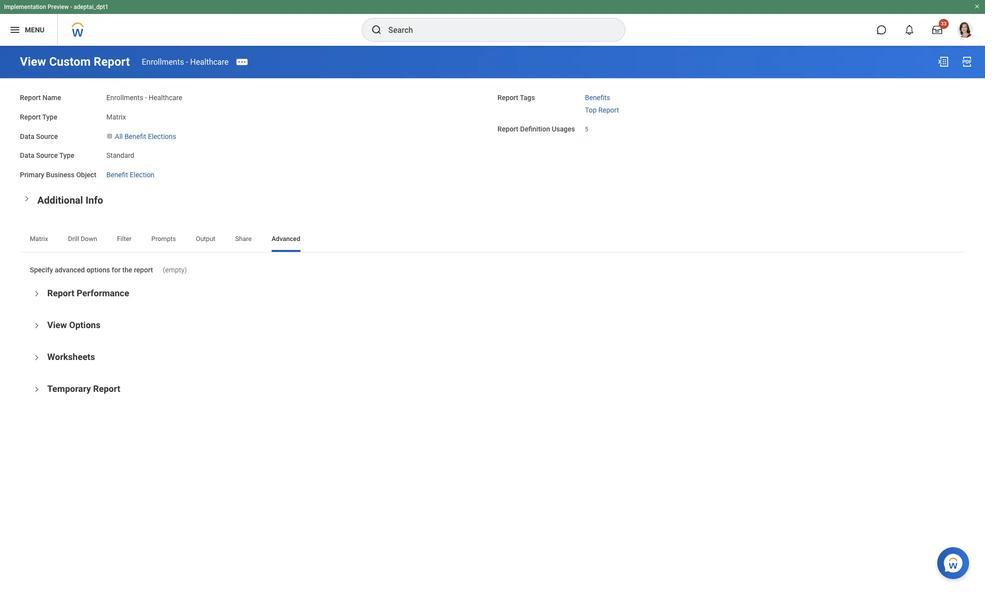 Task type: vqa. For each thing, say whether or not it's contained in the screenshot.
Previous Page icon
no



Task type: describe. For each thing, give the bounding box(es) containing it.
elections
[[148, 132, 176, 140]]

benefit election link
[[106, 169, 155, 179]]

the
[[122, 266, 132, 274]]

report right custom
[[94, 55, 130, 69]]

for
[[112, 266, 121, 274]]

enrollments - healthcare link
[[142, 57, 229, 66]]

worksheets
[[47, 351, 95, 362]]

definition
[[521, 125, 551, 133]]

view for view custom report
[[20, 55, 46, 69]]

worksheets button
[[47, 351, 95, 362]]

temporary
[[47, 383, 91, 394]]

temporary report
[[47, 383, 120, 394]]

report performance button
[[47, 288, 129, 298]]

object
[[76, 171, 96, 179]]

enrollments for report name element
[[106, 94, 143, 102]]

healthcare for enrollments - healthcare link
[[190, 57, 229, 66]]

profile logan mcneil image
[[958, 22, 974, 40]]

search image
[[371, 24, 383, 36]]

view custom report
[[20, 55, 130, 69]]

all
[[115, 132, 123, 140]]

specify
[[30, 266, 53, 274]]

advanced
[[272, 235, 301, 242]]

drill
[[68, 235, 79, 242]]

view for view options
[[47, 319, 67, 330]]

advanced
[[55, 266, 85, 274]]

menu banner
[[0, 0, 986, 46]]

report left tags
[[498, 94, 519, 102]]

report type
[[20, 113, 57, 121]]

1 horizontal spatial matrix
[[106, 113, 126, 121]]

report definition usages
[[498, 125, 575, 133]]

data source image
[[106, 132, 113, 140]]

benefit election
[[106, 171, 155, 179]]

data source type
[[20, 151, 74, 159]]

benefits link
[[585, 92, 611, 102]]

output
[[196, 235, 216, 242]]

options
[[69, 319, 101, 330]]

all benefit elections link
[[115, 130, 176, 140]]

inbox large image
[[933, 25, 943, 35]]

items selected list
[[585, 92, 635, 115]]

report left 'definition'
[[498, 125, 519, 133]]

0 vertical spatial benefit
[[125, 132, 146, 140]]

report right temporary
[[93, 383, 120, 394]]

report down advanced
[[47, 288, 75, 298]]

top report
[[585, 106, 620, 114]]

drill down
[[68, 235, 97, 242]]

(empty)
[[163, 266, 187, 274]]

top
[[585, 106, 597, 114]]

data for data source type
[[20, 151, 34, 159]]

additional
[[37, 194, 83, 206]]

5 button
[[585, 125, 590, 133]]

benefits
[[585, 94, 611, 102]]

- for enrollments - healthcare link
[[186, 57, 188, 66]]

additional info
[[37, 194, 103, 206]]

enrollments - healthcare for report name element
[[106, 94, 182, 102]]

enrollments for enrollments - healthcare link
[[142, 57, 184, 66]]

source for data source type
[[36, 151, 58, 159]]

report
[[134, 266, 153, 274]]

tab list inside view custom report main content
[[20, 228, 966, 252]]

0 horizontal spatial type
[[42, 113, 57, 121]]

preview
[[48, 3, 69, 10]]

1 vertical spatial benefit
[[106, 171, 128, 179]]

additional info button
[[37, 194, 103, 206]]

justify image
[[9, 24, 21, 36]]

chevron down image for report
[[33, 288, 40, 300]]

3 chevron down image from the top
[[33, 351, 40, 363]]

data for data source
[[20, 132, 34, 140]]

share
[[235, 235, 252, 242]]



Task type: locate. For each thing, give the bounding box(es) containing it.
1 vertical spatial view
[[47, 319, 67, 330]]

top report link
[[585, 104, 620, 114]]

performance
[[77, 288, 129, 298]]

chevron down image for additional info
[[23, 193, 30, 205]]

report inside the items selected list
[[599, 106, 620, 114]]

0 vertical spatial enrollments
[[142, 57, 184, 66]]

matrix
[[106, 113, 126, 121], [30, 235, 48, 242]]

2 source from the top
[[36, 151, 58, 159]]

view printable version (pdf) image
[[962, 56, 974, 68]]

name
[[43, 94, 61, 102]]

0 vertical spatial chevron down image
[[33, 288, 40, 300]]

1 vertical spatial chevron down image
[[33, 383, 40, 395]]

enrollments up report name element
[[142, 57, 184, 66]]

matrix up specify
[[30, 235, 48, 242]]

report name
[[20, 94, 61, 102]]

info
[[86, 194, 103, 206]]

chevron down image left temporary
[[33, 383, 40, 395]]

1 vertical spatial data
[[20, 151, 34, 159]]

chevron down image left 'view options'
[[33, 319, 40, 331]]

tab list
[[20, 228, 966, 252]]

prompts
[[151, 235, 176, 242]]

1 horizontal spatial view
[[47, 319, 67, 330]]

primary business object
[[20, 171, 96, 179]]

report performance
[[47, 288, 129, 298]]

healthcare
[[190, 57, 229, 66], [149, 94, 182, 102]]

1 horizontal spatial type
[[59, 151, 74, 159]]

implementation
[[4, 3, 46, 10]]

matrix element
[[106, 111, 126, 121]]

0 horizontal spatial -
[[70, 3, 72, 10]]

2 chevron down image from the top
[[33, 319, 40, 331]]

report down benefits
[[599, 106, 620, 114]]

1 data from the top
[[20, 132, 34, 140]]

1 vertical spatial -
[[186, 57, 188, 66]]

chevron down image
[[33, 288, 40, 300], [33, 319, 40, 331], [33, 351, 40, 363]]

view custom report main content
[[0, 46, 986, 438]]

5
[[585, 126, 589, 133]]

source down data source on the left top of page
[[36, 151, 58, 159]]

benefit down standard on the top of page
[[106, 171, 128, 179]]

2 vertical spatial chevron down image
[[33, 351, 40, 363]]

chevron down image for view
[[33, 319, 40, 331]]

report up data source on the left top of page
[[20, 113, 41, 121]]

-
[[70, 3, 72, 10], [186, 57, 188, 66], [145, 94, 147, 102]]

2 horizontal spatial -
[[186, 57, 188, 66]]

0 horizontal spatial matrix
[[30, 235, 48, 242]]

chevron down image down specify
[[33, 288, 40, 300]]

- for report name element
[[145, 94, 147, 102]]

report tags
[[498, 94, 535, 102]]

benefit
[[125, 132, 146, 140], [106, 171, 128, 179]]

0 vertical spatial chevron down image
[[23, 193, 30, 205]]

2 data from the top
[[20, 151, 34, 159]]

menu button
[[0, 14, 57, 46]]

source
[[36, 132, 58, 140], [36, 151, 58, 159]]

chevron down image for temporary report
[[33, 383, 40, 395]]

chevron down image down 'primary'
[[23, 193, 30, 205]]

2 vertical spatial -
[[145, 94, 147, 102]]

0 vertical spatial source
[[36, 132, 58, 140]]

type down name
[[42, 113, 57, 121]]

tab list containing matrix
[[20, 228, 966, 252]]

matrix up all
[[106, 113, 126, 121]]

33 button
[[927, 19, 950, 41]]

custom
[[49, 55, 91, 69]]

standard
[[106, 151, 134, 159]]

enrollments inside report name element
[[106, 94, 143, 102]]

1 source from the top
[[36, 132, 58, 140]]

0 vertical spatial type
[[42, 113, 57, 121]]

0 vertical spatial enrollments - healthcare
[[142, 57, 229, 66]]

1 horizontal spatial -
[[145, 94, 147, 102]]

0 horizontal spatial view
[[20, 55, 46, 69]]

enrollments up matrix 'element'
[[106, 94, 143, 102]]

healthcare inside report name element
[[149, 94, 182, 102]]

view left options at the bottom of the page
[[47, 319, 67, 330]]

source up data source type
[[36, 132, 58, 140]]

type up business
[[59, 151, 74, 159]]

benefit right all
[[125, 132, 146, 140]]

1 chevron down image from the top
[[33, 288, 40, 300]]

0 vertical spatial healthcare
[[190, 57, 229, 66]]

- inside menu banner
[[70, 3, 72, 10]]

0 vertical spatial data
[[20, 132, 34, 140]]

all benefit elections
[[115, 132, 176, 140]]

implementation preview -   adeptai_dpt1
[[4, 3, 108, 10]]

1 vertical spatial healthcare
[[149, 94, 182, 102]]

filter
[[117, 235, 132, 242]]

close environment banner image
[[975, 3, 981, 9]]

primary
[[20, 171, 44, 179]]

type
[[42, 113, 57, 121], [59, 151, 74, 159]]

report name element
[[106, 88, 182, 102]]

business
[[46, 171, 75, 179]]

data source
[[20, 132, 58, 140]]

1 vertical spatial type
[[59, 151, 74, 159]]

enrollments - healthcare
[[142, 57, 229, 66], [106, 94, 182, 102]]

data up 'primary'
[[20, 151, 34, 159]]

down
[[81, 235, 97, 242]]

view
[[20, 55, 46, 69], [47, 319, 67, 330]]

specify advanced options for the report
[[30, 266, 153, 274]]

chevron down image
[[23, 193, 30, 205], [33, 383, 40, 395]]

source for data source
[[36, 132, 58, 140]]

0 horizontal spatial chevron down image
[[23, 193, 30, 205]]

1 vertical spatial chevron down image
[[33, 319, 40, 331]]

view options
[[47, 319, 101, 330]]

enrollments
[[142, 57, 184, 66], [106, 94, 143, 102]]

report
[[94, 55, 130, 69], [20, 94, 41, 102], [498, 94, 519, 102], [599, 106, 620, 114], [20, 113, 41, 121], [498, 125, 519, 133], [47, 288, 75, 298], [93, 383, 120, 394]]

Search Workday  search field
[[389, 19, 605, 41]]

view options button
[[47, 319, 101, 330]]

33
[[942, 21, 947, 26]]

notifications large image
[[905, 25, 915, 35]]

adeptai_dpt1
[[74, 3, 108, 10]]

election
[[130, 171, 155, 179]]

report up report type
[[20, 94, 41, 102]]

healthcare for report name element
[[149, 94, 182, 102]]

data
[[20, 132, 34, 140], [20, 151, 34, 159]]

data source type element
[[106, 146, 134, 160]]

0 horizontal spatial healthcare
[[149, 94, 182, 102]]

1 vertical spatial source
[[36, 151, 58, 159]]

usages
[[552, 125, 575, 133]]

tags
[[520, 94, 535, 102]]

1 horizontal spatial healthcare
[[190, 57, 229, 66]]

1 vertical spatial matrix
[[30, 235, 48, 242]]

export to excel image
[[938, 56, 950, 68]]

data down report type
[[20, 132, 34, 140]]

view down 'menu'
[[20, 55, 46, 69]]

temporary report button
[[47, 383, 120, 394]]

- inside report name element
[[145, 94, 147, 102]]

options
[[87, 266, 110, 274]]

enrollments - healthcare for enrollments - healthcare link
[[142, 57, 229, 66]]

chevron down image left worksheets
[[33, 351, 40, 363]]

0 vertical spatial matrix
[[106, 113, 126, 121]]

0 vertical spatial -
[[70, 3, 72, 10]]

1 vertical spatial enrollments
[[106, 94, 143, 102]]

menu
[[25, 26, 44, 34]]

0 vertical spatial view
[[20, 55, 46, 69]]

1 vertical spatial enrollments - healthcare
[[106, 94, 182, 102]]

1 horizontal spatial chevron down image
[[33, 383, 40, 395]]



